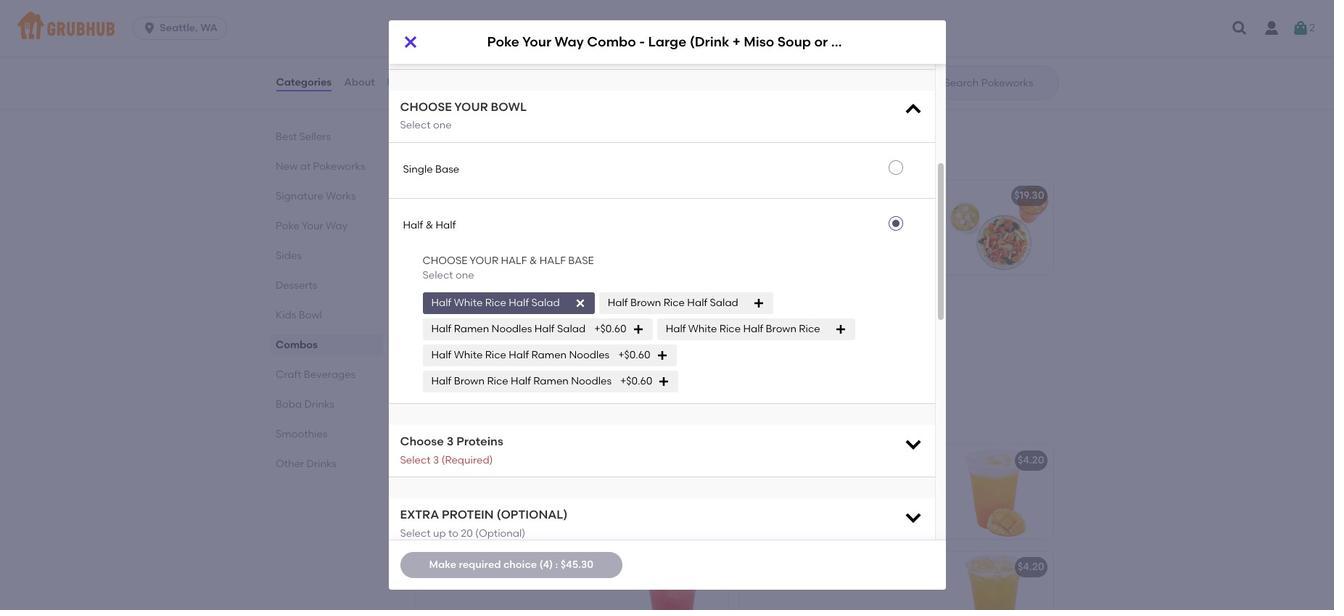 Task type: describe. For each thing, give the bounding box(es) containing it.
with inside three proteins with your choice of mix ins, toppings, and flavor.
[[496, 317, 517, 329]]

rice for half brown rice half ramen noodles
[[487, 375, 508, 387]]

0 horizontal spatial beverages
[[304, 369, 355, 381]]

0 horizontal spatial pokeworks
[[313, 160, 365, 173]]

up inside extra protein (optional) select up to 20 (optional)
[[433, 527, 446, 539]]

poke your way combo - regular (drink + miso soup or kettle chips) image
[[944, 180, 1053, 274]]

(4)
[[539, 558, 553, 571]]

2 vertical spatial chips)
[[715, 296, 748, 309]]

ramen for white
[[531, 349, 567, 361]]

rice,
[[553, 52, 574, 64]]

half ramen noodles half salad
[[431, 323, 586, 335]]

lilikoi lemonade
[[423, 454, 508, 467]]

choice inside mix up to 2 proteins with your choice of base, mix-ins, toppings, and flavor.
[[892, 210, 926, 222]]

strawberry lemonade button
[[415, 552, 728, 610]]

1 vertical spatial way
[[325, 220, 347, 232]]

mix
[[748, 210, 765, 222]]

$4.20 button for lilikoi lemonade
[[740, 445, 1053, 539]]

& inside button
[[426, 219, 433, 232]]

lemonade for lilikoi lemonade
[[454, 454, 508, 467]]

categories
[[276, 76, 332, 88]]

edamame,
[[423, 81, 478, 94]]

choose your bowl select one
[[400, 100, 527, 131]]

& inside choose your half & half base select one
[[529, 254, 537, 267]]

$4.20 button for strawberry lemonade
[[740, 552, 1053, 610]]

choose your half & half base select one
[[423, 254, 594, 281]]

ins, inside three proteins with your choice of mix ins, toppings, and flavor.
[[443, 331, 459, 344]]

select for extra
[[400, 527, 431, 539]]

best sellers
[[275, 131, 331, 143]]

0 horizontal spatial your
[[301, 220, 323, 232]]

2 vertical spatial (drink
[[577, 296, 607, 309]]

$45.30
[[561, 558, 594, 571]]

half brown rice half salad
[[608, 297, 738, 309]]

half & half
[[403, 219, 456, 232]]

20
[[461, 527, 473, 539]]

2 inside button
[[1310, 22, 1315, 34]]

wa
[[200, 22, 218, 34]]

choose 3 proteins select 3 (required)
[[400, 435, 503, 466]]

+$0.60 for half white rice half ramen noodles
[[618, 349, 650, 361]]

lilikoi
[[423, 454, 452, 467]]

drinks for boba drinks
[[304, 398, 334, 411]]

2 vertical spatial your
[[450, 296, 472, 309]]

0 vertical spatial combo
[[587, 34, 636, 50]]

choose for choose your half & half base
[[423, 254, 467, 267]]

noodles for half brown rice half ramen noodles
[[571, 375, 612, 387]]

1 horizontal spatial combos
[[412, 146, 475, 164]]

1 vertical spatial poke your way combo - large (drink + miso soup or kettle chips)
[[423, 296, 748, 309]]

your for half
[[470, 254, 498, 267]]

select for choose
[[400, 454, 431, 466]]

half white rice half salad
[[431, 297, 560, 309]]

0 horizontal spatial large
[[545, 296, 574, 309]]

extra
[[400, 508, 439, 522]]

surimi
[[480, 81, 509, 94]]

of inside three proteins with your choice of mix ins, toppings, and flavor.
[[579, 317, 589, 329]]

works for signature works combo (drink + miso soup or kettle chips)
[[474, 190, 505, 202]]

1 horizontal spatial beverages
[[456, 411, 536, 429]]

half brown rice half ramen noodles
[[431, 375, 612, 387]]

chicken or tofu with white rice, sweet corn, mandarin orange, edamame, surimi salad, wonton crisps, and pokeworks classic
[[423, 52, 581, 108]]

seattle, wa button
[[133, 17, 233, 40]]

boba drinks
[[275, 398, 334, 411]]

0 horizontal spatial craft
[[275, 369, 301, 381]]

base
[[435, 164, 459, 176]]

0 vertical spatial ramen
[[454, 323, 489, 335]]

(optional)
[[497, 508, 568, 522]]

and inside three proteins with your choice of mix ins, toppings, and flavor.
[[510, 331, 530, 344]]

1 vertical spatial -
[[538, 296, 543, 309]]

choose
[[400, 435, 444, 448]]

signature for signature works combo (drink + miso soup or kettle chips)
[[423, 190, 472, 202]]

svg image inside '2' button
[[1292, 20, 1310, 37]]

1 vertical spatial (drink
[[547, 190, 577, 202]]

toppings, inside mix up to 2 proteins with your choice of base, mix-ins, toppings, and flavor.
[[830, 225, 876, 237]]

0 horizontal spatial craft beverages
[[275, 369, 355, 381]]

1 horizontal spatial soup
[[643, 296, 668, 309]]

1 vertical spatial combos
[[275, 339, 317, 351]]

seattle, wa
[[160, 22, 218, 34]]

base,
[[760, 225, 787, 237]]

half white rice half brown rice
[[666, 323, 820, 335]]

1 vertical spatial chips)
[[686, 190, 718, 202]]

three
[[423, 317, 452, 329]]

white for half white rice half brown rice
[[688, 323, 717, 335]]

seattle,
[[160, 22, 198, 34]]

poke your way
[[275, 220, 347, 232]]

0 vertical spatial poke your way combo - large (drink + miso soup or kettle chips)
[[487, 34, 916, 50]]

(required)
[[441, 454, 493, 466]]

2 vertical spatial miso
[[618, 296, 641, 309]]

other drinks
[[275, 458, 336, 470]]

1 vertical spatial craft
[[412, 411, 452, 429]]

new at pokeworks
[[275, 160, 365, 173]]

white for half white rice half ramen noodles
[[454, 349, 483, 361]]

1 vertical spatial 3
[[433, 454, 439, 466]]

to inside extra protein (optional) select up to 20 (optional)
[[448, 527, 458, 539]]

2 horizontal spatial way
[[555, 34, 584, 50]]

1 half from the left
[[501, 254, 527, 267]]

0 vertical spatial (drink
[[690, 34, 729, 50]]

of inside mix up to 2 proteins with your choice of base, mix-ins, toppings, and flavor.
[[748, 225, 758, 237]]

choice inside three proteins with your choice of mix ins, toppings, and flavor.
[[543, 317, 577, 329]]

2 horizontal spatial miso
[[744, 34, 774, 50]]

poke your way combo - large (drink + miso soup or kettle chips) image
[[619, 287, 728, 381]]

Search Pokeworks search field
[[943, 76, 1054, 90]]

$7.80 +
[[691, 31, 722, 44]]

0 vertical spatial -
[[639, 34, 645, 50]]

tofu
[[479, 52, 498, 64]]

at
[[300, 160, 310, 173]]

lilikoi lemonade image
[[619, 445, 728, 539]]

protein
[[442, 508, 494, 522]]

mix-
[[790, 225, 811, 237]]

boba
[[275, 398, 302, 411]]

extra protein (optional) select up to 20 (optional)
[[400, 508, 568, 539]]

0 vertical spatial large
[[648, 34, 687, 50]]

salad for half brown rice half salad
[[710, 297, 738, 309]]

other
[[275, 458, 304, 470]]

mandarin
[[482, 67, 530, 79]]

burrito button
[[388, 14, 935, 69]]

select for choose
[[400, 119, 431, 131]]

0 vertical spatial your
[[522, 34, 551, 50]]

works for signature works
[[326, 190, 355, 202]]

+$0.60 for half ramen noodles half salad
[[594, 323, 627, 335]]

0 horizontal spatial soup
[[613, 190, 639, 202]]

main navigation navigation
[[0, 0, 1334, 57]]

mix up to 2 proteins with your choice of base, mix-ins, toppings, and flavor.
[[748, 210, 926, 252]]

1 horizontal spatial svg image
[[753, 298, 765, 309]]

lilikoi lemonade button
[[415, 445, 728, 539]]

0 vertical spatial noodles
[[492, 323, 532, 335]]

2 vertical spatial poke
[[423, 296, 448, 309]]

one inside choose your bowl select one
[[433, 119, 452, 131]]

burrito
[[403, 35, 436, 47]]

your inside three proteins with your choice of mix ins, toppings, and flavor.
[[519, 317, 541, 329]]

(optional)
[[475, 527, 525, 539]]

toppings, inside three proteins with your choice of mix ins, toppings, and flavor.
[[462, 331, 508, 344]]

bowl
[[491, 100, 527, 114]]

required
[[459, 558, 501, 571]]

0 vertical spatial kettle
[[831, 34, 870, 50]]

1 vertical spatial svg image
[[903, 99, 923, 119]]

make required choice (4) : $45.30
[[429, 558, 594, 571]]

white for half white rice half salad
[[454, 297, 483, 309]]

2 horizontal spatial soup
[[778, 34, 811, 50]]

orange,
[[533, 67, 571, 79]]

single base
[[403, 164, 459, 176]]

2 vertical spatial combo
[[499, 296, 536, 309]]

signature works
[[275, 190, 355, 202]]

white
[[524, 52, 550, 64]]

kids
[[275, 309, 296, 321]]

0 horizontal spatial poke
[[275, 220, 299, 232]]

and inside chicken or tofu with white rice, sweet corn, mandarin orange, edamame, surimi salad, wonton crisps, and pokeworks classic
[[457, 96, 476, 108]]

proteins
[[456, 435, 503, 448]]

brown for half brown rice half salad
[[630, 297, 661, 309]]

0 vertical spatial chips)
[[873, 34, 916, 50]]

$7.80
[[691, 31, 716, 44]]

chicken
[[423, 52, 464, 64]]

0 horizontal spatial choice
[[503, 558, 537, 571]]

1 vertical spatial combo
[[507, 190, 544, 202]]

categories button
[[275, 57, 332, 109]]

+$0.60 for half brown rice half ramen noodles
[[620, 375, 652, 387]]

signature for signature works
[[275, 190, 323, 202]]

and inside mix up to 2 proteins with your choice of base, mix-ins, toppings, and flavor.
[[878, 225, 898, 237]]

classic
[[533, 96, 569, 108]]

about
[[344, 76, 375, 88]]

ramen for brown
[[533, 375, 569, 387]]



Task type: locate. For each thing, give the bounding box(es) containing it.
flavor. up half white rice half ramen noodles
[[532, 331, 562, 344]]

sides
[[275, 250, 301, 262]]

0 horizontal spatial 2
[[795, 210, 801, 222]]

1 vertical spatial miso
[[588, 190, 611, 202]]

svg image up 'half white rice half brown rice'
[[753, 298, 765, 309]]

choose down "reviews" on the left top of page
[[400, 100, 452, 114]]

craft up boba
[[275, 369, 301, 381]]

1 vertical spatial toppings,
[[462, 331, 508, 344]]

select inside choose 3 proteins select 3 (required)
[[400, 454, 431, 466]]

pokeworks
[[479, 96, 531, 108], [313, 160, 365, 173]]

1 horizontal spatial your
[[450, 296, 472, 309]]

0 vertical spatial soup
[[778, 34, 811, 50]]

0 horizontal spatial combos
[[275, 339, 317, 351]]

0 horizontal spatial one
[[433, 119, 452, 131]]

2 $4.20 from the top
[[1018, 561, 1044, 573]]

your for bowl
[[454, 100, 488, 114]]

one inside choose your half & half base select one
[[456, 269, 474, 281]]

1 vertical spatial flavor.
[[532, 331, 562, 344]]

2 vertical spatial choice
[[503, 558, 537, 571]]

proteins inside three proteins with your choice of mix ins, toppings, and flavor.
[[454, 317, 494, 329]]

single
[[403, 164, 433, 176]]

0 vertical spatial your
[[454, 100, 488, 114]]

your inside mix up to 2 proteins with your choice of base, mix-ins, toppings, and flavor.
[[869, 210, 890, 222]]

1 vertical spatial white
[[688, 323, 717, 335]]

to up mix-
[[782, 210, 793, 222]]

choose down half & half
[[423, 254, 467, 267]]

about button
[[343, 57, 375, 109]]

2 horizontal spatial brown
[[766, 323, 797, 335]]

up inside mix up to 2 proteins with your choice of base, mix-ins, toppings, and flavor.
[[767, 210, 780, 222]]

$4.20 for lilikoi lemonade
[[1018, 454, 1044, 467]]

0 horizontal spatial half
[[501, 254, 527, 267]]

of down base
[[579, 317, 589, 329]]

bowl
[[298, 309, 322, 321]]

0 horizontal spatial your
[[519, 317, 541, 329]]

kids bowl image
[[619, 22, 728, 116]]

0 horizontal spatial $19.30
[[686, 190, 716, 202]]

1 horizontal spatial way
[[474, 296, 497, 309]]

2
[[1310, 22, 1315, 34], [795, 210, 801, 222]]

pokeworks down surimi
[[479, 96, 531, 108]]

reviews
[[387, 76, 427, 88]]

one
[[433, 119, 452, 131], [456, 269, 474, 281]]

flavor. inside mix up to 2 proteins with your choice of base, mix-ins, toppings, and flavor.
[[748, 240, 778, 252]]

select down the choose
[[400, 454, 431, 466]]

0 horizontal spatial ins,
[[443, 331, 459, 344]]

ins, inside mix up to 2 proteins with your choice of base, mix-ins, toppings, and flavor.
[[811, 225, 827, 237]]

1 vertical spatial &
[[529, 254, 537, 267]]

sweet
[[423, 67, 452, 79]]

0 vertical spatial poke
[[487, 34, 519, 50]]

drinks right 'other'
[[306, 458, 336, 470]]

your up three
[[450, 296, 472, 309]]

best
[[275, 131, 296, 143]]

+$0.60
[[594, 323, 627, 335], [618, 349, 650, 361], [620, 375, 652, 387]]

lemonade for strawberry lemonade
[[481, 561, 534, 573]]

corn,
[[455, 67, 480, 79]]

drinks right boba
[[304, 398, 334, 411]]

0 vertical spatial drinks
[[304, 398, 334, 411]]

0 horizontal spatial signature
[[275, 190, 323, 202]]

beverages up boba drinks
[[304, 369, 355, 381]]

new
[[275, 160, 297, 173]]

choice
[[892, 210, 926, 222], [543, 317, 577, 329], [503, 558, 537, 571]]

poke up sides
[[275, 220, 299, 232]]

toppings, down half white rice half salad
[[462, 331, 508, 344]]

craft beverages up boba drinks
[[275, 369, 355, 381]]

signature down base
[[423, 190, 472, 202]]

2 vertical spatial svg image
[[753, 298, 765, 309]]

toppings,
[[830, 225, 876, 237], [462, 331, 508, 344]]

way
[[555, 34, 584, 50], [325, 220, 347, 232], [474, 296, 497, 309]]

large down base
[[545, 296, 574, 309]]

chips)
[[873, 34, 916, 50], [686, 190, 718, 202], [715, 296, 748, 309]]

craft beverages up proteins at the left
[[412, 411, 536, 429]]

3 up lilikoi
[[447, 435, 454, 448]]

$19.30 for $19.30
[[1014, 190, 1044, 202]]

$19.30
[[686, 190, 716, 202], [1014, 190, 1044, 202]]

0 vertical spatial white
[[454, 297, 483, 309]]

your inside choose your half & half base select one
[[470, 254, 498, 267]]

1 vertical spatial $4.20 button
[[740, 552, 1053, 610]]

ramen
[[454, 323, 489, 335], [531, 349, 567, 361], [533, 375, 569, 387]]

way up rice, at the left of the page
[[555, 34, 584, 50]]

& down single base
[[426, 219, 433, 232]]

0 vertical spatial $4.20
[[1018, 454, 1044, 467]]

wonton
[[544, 81, 581, 94]]

$4.20 button
[[740, 445, 1053, 539], [740, 552, 1053, 610]]

rice for half white rice half salad
[[485, 297, 506, 309]]

0 vertical spatial and
[[457, 96, 476, 108]]

signature works combo (drink + miso soup or kettle chips) image
[[619, 180, 728, 274]]

0 vertical spatial +$0.60
[[594, 323, 627, 335]]

0 horizontal spatial &
[[426, 219, 433, 232]]

reviews button
[[386, 57, 428, 109]]

0 vertical spatial svg image
[[142, 21, 157, 36]]

- left $7.80
[[639, 34, 645, 50]]

to inside mix up to 2 proteins with your choice of base, mix-ins, toppings, and flavor.
[[782, 210, 793, 222]]

to left 20
[[448, 527, 458, 539]]

ins, right mix
[[443, 331, 459, 344]]

to
[[782, 210, 793, 222], [448, 527, 458, 539]]

0 horizontal spatial proteins
[[454, 317, 494, 329]]

rice for half white rice half brown rice
[[719, 323, 741, 335]]

(drink
[[690, 34, 729, 50], [547, 190, 577, 202], [577, 296, 607, 309]]

smoothies
[[275, 428, 327, 440]]

poke up tofu at the top left of page
[[487, 34, 519, 50]]

1 $4.20 button from the top
[[740, 445, 1053, 539]]

0 vertical spatial way
[[555, 34, 584, 50]]

base
[[568, 254, 594, 267]]

salad up half white rice half ramen noodles
[[557, 323, 586, 335]]

proteins down half white rice half salad
[[454, 317, 494, 329]]

up down extra
[[433, 527, 446, 539]]

large left $7.80
[[648, 34, 687, 50]]

1 vertical spatial choose
[[423, 254, 467, 267]]

2 vertical spatial way
[[474, 296, 497, 309]]

2 $19.30 from the left
[[1014, 190, 1044, 202]]

0 vertical spatial up
[[767, 210, 780, 222]]

1 horizontal spatial 3
[[447, 435, 454, 448]]

your up white
[[522, 34, 551, 50]]

your up half white rice half salad
[[470, 254, 498, 267]]

2 vertical spatial and
[[510, 331, 530, 344]]

works
[[474, 190, 505, 202], [326, 190, 355, 202]]

0 vertical spatial craft
[[275, 369, 301, 381]]

pokeworks right "at"
[[313, 160, 365, 173]]

lemonade inside button
[[481, 561, 534, 573]]

$19.30 for $19.30 +
[[686, 190, 716, 202]]

2 horizontal spatial choice
[[892, 210, 926, 222]]

1 horizontal spatial toppings,
[[830, 225, 876, 237]]

0 horizontal spatial to
[[448, 527, 458, 539]]

select up three
[[423, 269, 453, 281]]

proteins inside mix up to 2 proteins with your choice of base, mix-ins, toppings, and flavor.
[[803, 210, 843, 222]]

svg image
[[1231, 20, 1249, 37], [1292, 20, 1310, 37], [402, 33, 419, 51], [574, 298, 586, 309], [632, 324, 644, 335], [835, 324, 846, 335], [656, 350, 668, 361], [658, 376, 670, 387], [903, 434, 923, 454], [903, 507, 923, 527]]

salad for half ramen noodles half salad
[[557, 323, 586, 335]]

$4.20 for strawberry lemonade
[[1018, 561, 1044, 573]]

half white rice half ramen noodles
[[431, 349, 610, 361]]

salad up half ramen noodles half salad
[[531, 297, 560, 309]]

0 horizontal spatial brown
[[454, 375, 485, 387]]

svg image down search icon
[[903, 99, 923, 119]]

svg image left seattle,
[[142, 21, 157, 36]]

combos down kids bowl on the bottom left of page
[[275, 339, 317, 351]]

1 $4.20 from the top
[[1018, 454, 1044, 467]]

with inside mix up to 2 proteins with your choice of base, mix-ins, toppings, and flavor.
[[846, 210, 866, 222]]

0 horizontal spatial 3
[[433, 454, 439, 466]]

noodles for half white rice half ramen noodles
[[569, 349, 610, 361]]

strawberry lemonade
[[423, 561, 534, 573]]

1 horizontal spatial your
[[869, 210, 890, 222]]

with
[[501, 52, 521, 64], [846, 210, 866, 222], [496, 317, 517, 329]]

1 vertical spatial your
[[519, 317, 541, 329]]

2 inside mix up to 2 proteins with your choice of base, mix-ins, toppings, and flavor.
[[795, 210, 801, 222]]

1 vertical spatial craft beverages
[[412, 411, 536, 429]]

2 vertical spatial brown
[[454, 375, 485, 387]]

or inside chicken or tofu with white rice, sweet corn, mandarin orange, edamame, surimi salad, wonton crisps, and pokeworks classic
[[466, 52, 476, 64]]

select inside choose your half & half base select one
[[423, 269, 453, 281]]

beverages up proteins at the left
[[456, 411, 536, 429]]

1 horizontal spatial ins,
[[811, 225, 827, 237]]

miso
[[744, 34, 774, 50], [588, 190, 611, 202], [618, 296, 641, 309]]

svg image
[[142, 21, 157, 36], [903, 99, 923, 119], [753, 298, 765, 309]]

lilikoi green tea image
[[944, 552, 1053, 610]]

$4.20
[[1018, 454, 1044, 467], [1018, 561, 1044, 573]]

your down signature works
[[301, 220, 323, 232]]

half
[[501, 254, 527, 267], [540, 254, 566, 267]]

noodles
[[492, 323, 532, 335], [569, 349, 610, 361], [571, 375, 612, 387]]

rice for half white rice half ramen noodles
[[485, 349, 506, 361]]

desserts
[[275, 279, 317, 292]]

flavor. inside three proteins with your choice of mix ins, toppings, and flavor.
[[532, 331, 562, 344]]

1 vertical spatial 2
[[795, 210, 801, 222]]

half
[[403, 219, 423, 232], [436, 219, 456, 232], [431, 297, 451, 309], [509, 297, 529, 309], [608, 297, 628, 309], [687, 297, 707, 309], [431, 323, 451, 335], [534, 323, 555, 335], [666, 323, 686, 335], [743, 323, 763, 335], [431, 349, 451, 361], [509, 349, 529, 361], [431, 375, 451, 387], [511, 375, 531, 387]]

1 horizontal spatial pokeworks
[[479, 96, 531, 108]]

1 vertical spatial pokeworks
[[313, 160, 365, 173]]

flavor. down base,
[[748, 240, 778, 252]]

0 vertical spatial with
[[501, 52, 521, 64]]

3 down the choose
[[433, 454, 439, 466]]

kettle
[[831, 34, 870, 50], [654, 190, 683, 202], [684, 296, 713, 309]]

select inside choose your bowl select one
[[400, 119, 431, 131]]

of down mix
[[748, 225, 758, 237]]

craft up the choose
[[412, 411, 452, 429]]

half & half button
[[388, 198, 935, 254]]

0 vertical spatial one
[[433, 119, 452, 131]]

proteins up mix-
[[803, 210, 843, 222]]

2 button
[[1292, 15, 1315, 41]]

up
[[767, 210, 780, 222], [433, 527, 446, 539]]

white down three proteins with your choice of mix ins, toppings, and flavor.
[[454, 349, 483, 361]]

white up three proteins with your choice of mix ins, toppings, and flavor.
[[454, 297, 483, 309]]

0 horizontal spatial works
[[326, 190, 355, 202]]

1 vertical spatial lemonade
[[481, 561, 534, 573]]

select down crisps,
[[400, 119, 431, 131]]

0 vertical spatial &
[[426, 219, 433, 232]]

poke up three
[[423, 296, 448, 309]]

0 horizontal spatial of
[[579, 317, 589, 329]]

combo
[[587, 34, 636, 50], [507, 190, 544, 202], [499, 296, 536, 309]]

1 vertical spatial ins,
[[443, 331, 459, 344]]

drinks for other drinks
[[306, 458, 336, 470]]

signature works combo (drink + miso soup or kettle chips)
[[423, 190, 718, 202]]

1 $19.30 from the left
[[686, 190, 716, 202]]

1 horizontal spatial choice
[[543, 317, 577, 329]]

way down signature works
[[325, 220, 347, 232]]

0 vertical spatial choose
[[400, 100, 452, 114]]

pokeworks inside chicken or tofu with white rice, sweet corn, mandarin orange, edamame, surimi salad, wonton crisps, and pokeworks classic
[[479, 96, 531, 108]]

0 horizontal spatial svg image
[[142, 21, 157, 36]]

2 vertical spatial kettle
[[684, 296, 713, 309]]

combos down choose your bowl select one
[[412, 146, 475, 164]]

lemonade down (optional)
[[481, 561, 534, 573]]

2 $4.20 button from the top
[[740, 552, 1053, 610]]

2 horizontal spatial svg image
[[903, 99, 923, 119]]

0 vertical spatial proteins
[[803, 210, 843, 222]]

salad for half white rice half salad
[[531, 297, 560, 309]]

search icon image
[[921, 74, 938, 91]]

with inside chicken or tofu with white rice, sweet corn, mandarin orange, edamame, surimi salad, wonton crisps, and pokeworks classic
[[501, 52, 521, 64]]

one up half white rice half salad
[[456, 269, 474, 281]]

crisps,
[[423, 96, 454, 108]]

1 horizontal spatial miso
[[618, 296, 641, 309]]

ins,
[[811, 225, 827, 237], [443, 331, 459, 344]]

flavor.
[[748, 240, 778, 252], [532, 331, 562, 344]]

sellers
[[299, 131, 331, 143]]

half left base
[[540, 254, 566, 267]]

rice for half brown rice half salad
[[664, 297, 685, 309]]

& left base
[[529, 254, 537, 267]]

1 vertical spatial +$0.60
[[618, 349, 650, 361]]

one down crisps,
[[433, 119, 452, 131]]

way up three proteins with your choice of mix ins, toppings, and flavor.
[[474, 296, 497, 309]]

choose for choose your bowl
[[400, 100, 452, 114]]

strawberry lemonade image
[[619, 552, 728, 610]]

up up base,
[[767, 210, 780, 222]]

lemonade inside button
[[454, 454, 508, 467]]

ramen right three
[[454, 323, 489, 335]]

1 vertical spatial drinks
[[306, 458, 336, 470]]

0 vertical spatial craft beverages
[[275, 369, 355, 381]]

select inside extra protein (optional) select up to 20 (optional)
[[400, 527, 431, 539]]

+
[[716, 31, 722, 44], [733, 34, 741, 50], [579, 190, 585, 202], [716, 190, 722, 202], [609, 296, 615, 309]]

brown for half brown rice half ramen noodles
[[454, 375, 485, 387]]

toppings, right mix-
[[830, 225, 876, 237]]

1 vertical spatial poke
[[275, 220, 299, 232]]

1 horizontal spatial and
[[510, 331, 530, 344]]

half up half white rice half salad
[[501, 254, 527, 267]]

of
[[748, 225, 758, 237], [579, 317, 589, 329]]

your
[[869, 210, 890, 222], [519, 317, 541, 329]]

0 vertical spatial $4.20 button
[[740, 445, 1053, 539]]

strawberry
[[423, 561, 479, 573]]

large
[[648, 34, 687, 50], [545, 296, 574, 309]]

1 vertical spatial noodles
[[569, 349, 610, 361]]

:
[[555, 558, 558, 571]]

ramen up half brown rice half ramen noodles
[[531, 349, 567, 361]]

$22.65
[[687, 296, 719, 309]]

mix
[[423, 331, 441, 344]]

ins, right base,
[[811, 225, 827, 237]]

1 vertical spatial choice
[[543, 317, 577, 329]]

1 horizontal spatial -
[[639, 34, 645, 50]]

1 horizontal spatial one
[[456, 269, 474, 281]]

salad,
[[512, 81, 542, 94]]

2 vertical spatial noodles
[[571, 375, 612, 387]]

white down $22.65
[[688, 323, 717, 335]]

1 vertical spatial brown
[[766, 323, 797, 335]]

ramen down half white rice half ramen noodles
[[533, 375, 569, 387]]

1 vertical spatial your
[[301, 220, 323, 232]]

choose inside choose your half & half base select one
[[423, 254, 467, 267]]

lemonade down proteins at the left
[[454, 454, 508, 467]]

proteins
[[803, 210, 843, 222], [454, 317, 494, 329]]

choose
[[400, 100, 452, 114], [423, 254, 467, 267]]

2 horizontal spatial and
[[878, 225, 898, 237]]

select down extra
[[400, 527, 431, 539]]

2 vertical spatial with
[[496, 317, 517, 329]]

$19.30 +
[[686, 190, 722, 202]]

2 half from the left
[[540, 254, 566, 267]]

signature
[[423, 190, 472, 202], [275, 190, 323, 202]]

2 vertical spatial +$0.60
[[620, 375, 652, 387]]

three proteins with your choice of mix ins, toppings, and flavor.
[[423, 317, 589, 344]]

choose inside choose your bowl select one
[[400, 100, 452, 114]]

kids bowl
[[275, 309, 322, 321]]

mango lemonade image
[[944, 445, 1053, 539]]

your down "edamame,"
[[454, 100, 488, 114]]

1 vertical spatial kettle
[[654, 190, 683, 202]]

single base button
[[388, 143, 935, 198]]

svg image inside the 'seattle, wa' button
[[142, 21, 157, 36]]

0 vertical spatial brown
[[630, 297, 661, 309]]

make
[[429, 558, 456, 571]]

your inside choose your bowl select one
[[454, 100, 488, 114]]

- up half ramen noodles half salad
[[538, 296, 543, 309]]

0 vertical spatial to
[[782, 210, 793, 222]]

drinks
[[304, 398, 334, 411], [306, 458, 336, 470]]

0 vertical spatial ins,
[[811, 225, 827, 237]]

1 vertical spatial with
[[846, 210, 866, 222]]

signature down "at"
[[275, 190, 323, 202]]

salad up 'half white rice half brown rice'
[[710, 297, 738, 309]]



Task type: vqa. For each thing, say whether or not it's contained in the screenshot.
Select inside "Choose Your Half & Half Base Select One"
yes



